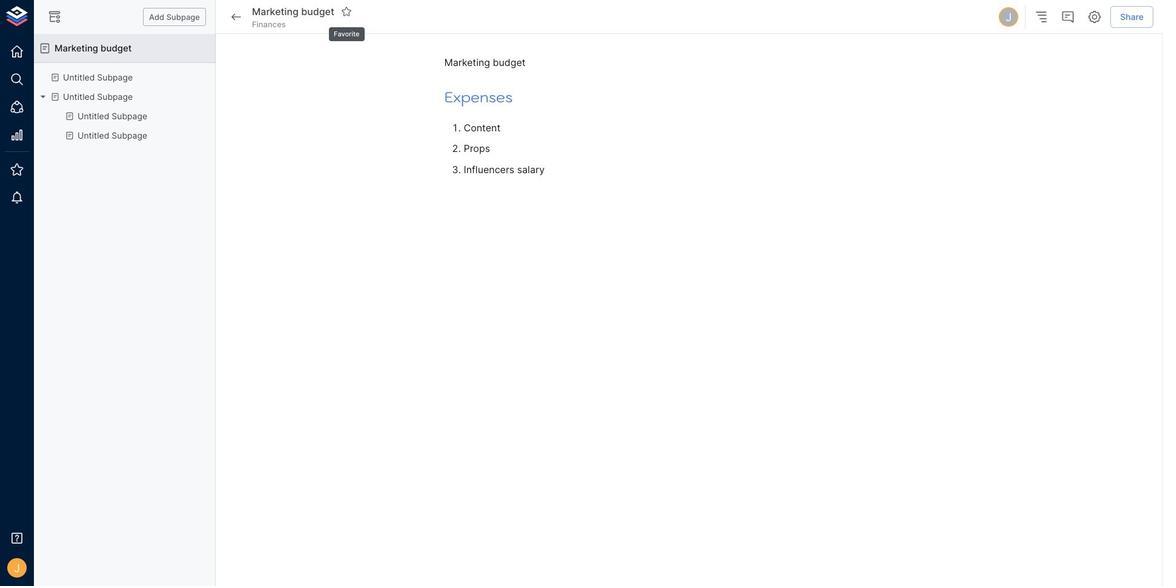 Task type: describe. For each thing, give the bounding box(es) containing it.
settings image
[[1088, 10, 1103, 24]]

hide wiki image
[[47, 10, 62, 24]]

favorite image
[[341, 6, 352, 17]]



Task type: locate. For each thing, give the bounding box(es) containing it.
tooltip
[[328, 19, 366, 43]]

go back image
[[229, 10, 244, 24]]

comments image
[[1061, 10, 1076, 24]]

table of contents image
[[1035, 10, 1049, 24]]



